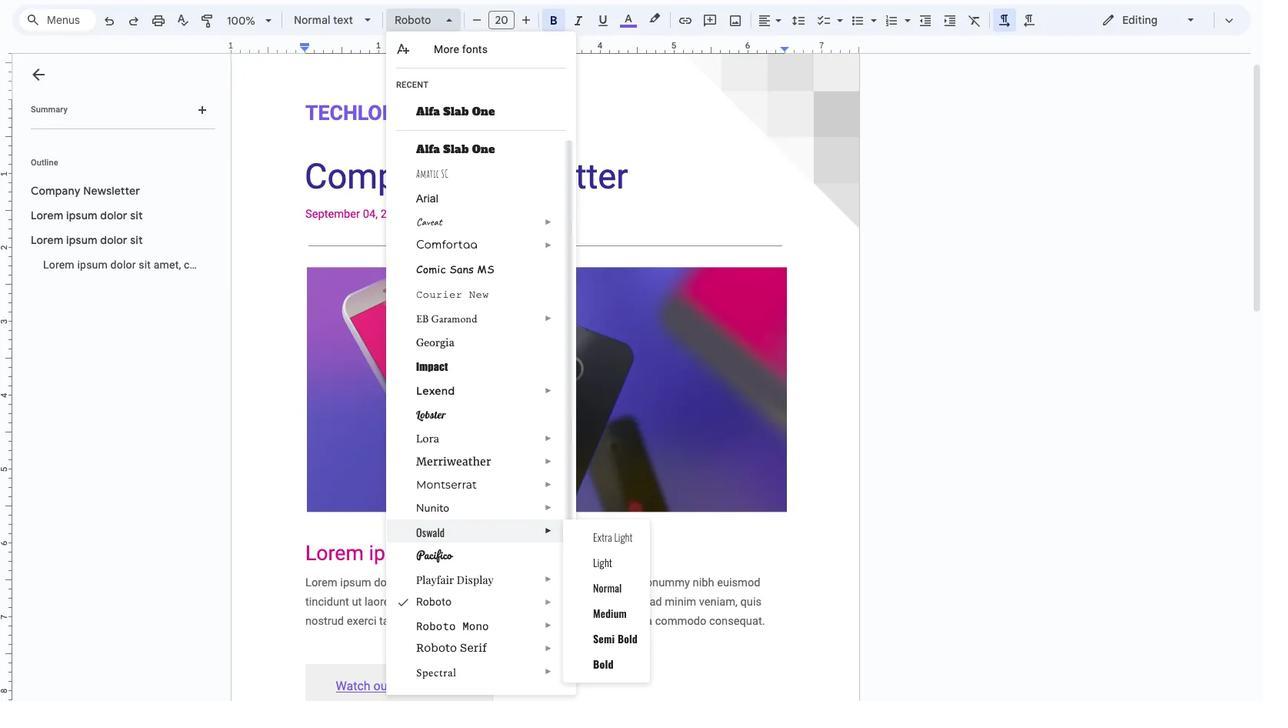 Task type: locate. For each thing, give the bounding box(es) containing it.
outline heading
[[12, 157, 222, 179]]

1 vertical spatial sit
[[130, 233, 143, 247]]

menu containing extra light
[[563, 520, 650, 683]]

one
[[472, 104, 495, 119], [472, 142, 495, 157]]

10 ► from the top
[[545, 575, 553, 583]]

alfa slab one down recent menu item
[[416, 104, 495, 119]]

document outline element
[[12, 54, 323, 701]]

1 vertical spatial normal
[[593, 580, 622, 596]]

1 vertical spatial slab
[[444, 142, 469, 157]]

2 slab from the top
[[444, 142, 469, 157]]

slab up sc
[[444, 142, 469, 157]]

roboto up spectral at the bottom of the page
[[416, 642, 457, 654]]

► for eb garamond
[[545, 314, 553, 323]]

0 vertical spatial sit
[[130, 209, 143, 222]]

impact
[[416, 360, 448, 373]]

1 vertical spatial alfa slab one
[[416, 142, 495, 157]]

alfa slab one up sc
[[416, 142, 495, 157]]

slab
[[444, 104, 469, 119], [444, 142, 469, 157]]

7 ► from the top
[[545, 480, 553, 489]]

roboto down playfair
[[416, 596, 452, 608]]

alfa down recent
[[416, 104, 440, 119]]

1 vertical spatial one
[[472, 142, 495, 157]]

1 horizontal spatial normal
[[593, 580, 622, 596]]

lorem
[[31, 209, 64, 222], [31, 233, 64, 247], [43, 259, 75, 271]]

13 ► from the top
[[545, 644, 553, 653]]

► for caveat
[[545, 218, 553, 226]]

text color image
[[620, 9, 637, 28]]

Menus field
[[19, 9, 96, 31]]

spectral
[[416, 665, 457, 681]]

extra light
[[593, 529, 633, 545]]

lexend
[[416, 384, 455, 398]]

numbered list menu image
[[901, 10, 911, 15]]

sit up the lorem ipsum dolor sit amet, consectetuer adipiscing elit!
[[130, 233, 143, 247]]

► for spectral
[[545, 667, 553, 676]]

1 vertical spatial lorem ipsum dolor sit
[[31, 233, 143, 247]]

1 vertical spatial ipsum
[[66, 233, 98, 247]]

arial
[[416, 192, 439, 205]]

alfa slab one
[[416, 104, 495, 119], [416, 142, 495, 157]]

2 vertical spatial ipsum
[[77, 259, 108, 271]]

sit
[[130, 209, 143, 222], [130, 233, 143, 247], [139, 259, 151, 271]]

montserrat
[[416, 478, 477, 492]]

1 alfa from the top
[[416, 104, 440, 119]]

amet,
[[154, 259, 181, 271]]

roboto mono
[[416, 619, 489, 633]]

2 ► from the top
[[545, 241, 553, 249]]

amatic sc
[[416, 167, 449, 180]]

roboto
[[395, 13, 431, 27], [416, 596, 452, 608], [416, 619, 456, 633], [416, 642, 457, 654]]

0 vertical spatial alfa slab one
[[416, 104, 495, 119]]

new
[[469, 289, 489, 301]]

normal for normal text
[[294, 13, 331, 27]]

bold down semi
[[593, 656, 614, 672]]

2 lorem ipsum dolor sit from the top
[[31, 233, 143, 247]]

1 vertical spatial alfa
[[416, 142, 440, 157]]

extra
[[593, 529, 612, 545]]

light
[[615, 529, 633, 545], [593, 554, 613, 570]]

5 ► from the top
[[545, 434, 553, 443]]

normal text
[[294, 13, 353, 27]]

normal left the "text" at the left top of page
[[294, 13, 331, 27]]

0 vertical spatial dolor
[[100, 209, 128, 222]]

14 ► from the top
[[545, 667, 553, 676]]

0 vertical spatial light
[[615, 529, 633, 545]]

ipsum
[[66, 209, 98, 222], [66, 233, 98, 247], [77, 259, 108, 271]]

bold right semi
[[618, 630, 638, 647]]

2 alfa slab one from the top
[[416, 142, 495, 157]]

Font size text field
[[490, 11, 514, 29]]

12 ► from the top
[[545, 621, 553, 630]]

playfair display
[[416, 573, 494, 587]]

dolor
[[100, 209, 128, 222], [100, 233, 128, 247], [111, 259, 136, 271]]

0 vertical spatial lorem ipsum dolor sit
[[31, 209, 143, 222]]

merriweather
[[416, 455, 492, 469]]

2 vertical spatial dolor
[[111, 259, 136, 271]]

alfa
[[416, 104, 440, 119], [416, 142, 440, 157]]

normal inside menu
[[593, 580, 622, 596]]

display
[[457, 573, 494, 587]]

sit left amet, on the left of page
[[139, 259, 151, 271]]

0 vertical spatial slab
[[444, 104, 469, 119]]

1 vertical spatial lorem
[[31, 233, 64, 247]]

roboto up recent
[[395, 13, 431, 27]]

0 vertical spatial normal
[[294, 13, 331, 27]]

6 ► from the top
[[545, 457, 553, 466]]

0 horizontal spatial normal
[[294, 13, 331, 27]]

bulleted list menu image
[[867, 10, 877, 15]]

comfortaa
[[416, 239, 478, 251]]

1 horizontal spatial bold
[[618, 630, 638, 647]]

► for montserrat
[[545, 480, 553, 489]]

sit down newsletter
[[130, 209, 143, 222]]

sc
[[441, 167, 449, 180]]

roboto up roboto serif
[[416, 619, 456, 633]]

lorem ipsum dolor sit amet, consectetuer adipiscing elit!
[[43, 259, 323, 271]]

3 ► from the top
[[545, 314, 553, 323]]

normal inside option
[[294, 13, 331, 27]]

menu
[[563, 520, 650, 683]]

normal up the medium
[[593, 580, 622, 596]]

light down extra
[[593, 554, 613, 570]]

1 horizontal spatial light
[[615, 529, 633, 545]]

font list. roboto selected. option
[[395, 9, 437, 31]]

garamond
[[431, 312, 478, 326]]

0 vertical spatial alfa
[[416, 104, 440, 119]]

2 alfa from the top
[[416, 142, 440, 157]]

1 ► from the top
[[545, 218, 553, 226]]

0 vertical spatial one
[[472, 104, 495, 119]]

1 vertical spatial dolor
[[100, 233, 128, 247]]

bold
[[618, 630, 638, 647], [593, 656, 614, 672]]

► for comfortaa
[[545, 241, 553, 249]]

normal
[[294, 13, 331, 27], [593, 580, 622, 596]]

1 vertical spatial bold
[[593, 656, 614, 672]]

lorem ipsum dolor sit
[[31, 209, 143, 222], [31, 233, 143, 247]]

0 vertical spatial bold
[[618, 630, 638, 647]]

slab down recent menu item
[[444, 104, 469, 119]]

Font size field
[[489, 11, 521, 30]]

►
[[545, 218, 553, 226], [545, 241, 553, 249], [545, 314, 553, 323], [545, 386, 553, 395], [545, 434, 553, 443], [545, 457, 553, 466], [545, 480, 553, 489], [545, 503, 553, 512], [545, 526, 553, 535], [545, 575, 553, 583], [545, 598, 553, 607], [545, 621, 553, 630], [545, 644, 553, 653], [545, 667, 553, 676]]

eb
[[416, 312, 429, 326]]

more
[[434, 43, 460, 55]]

mode and view toolbar
[[1091, 5, 1242, 35]]

1 lorem ipsum dolor sit from the top
[[31, 209, 143, 222]]

newsletter
[[83, 184, 140, 198]]

4 ► from the top
[[545, 386, 553, 395]]

pacifico
[[416, 546, 452, 564]]

sans
[[450, 262, 474, 276]]

playfair
[[416, 573, 454, 587]]

0 horizontal spatial light
[[593, 554, 613, 570]]

roboto inside option
[[395, 13, 431, 27]]

georgia
[[416, 336, 455, 349]]

alfa up amatic
[[416, 142, 440, 157]]

editing
[[1123, 13, 1158, 27]]

light right extra
[[615, 529, 633, 545]]

roboto serif
[[416, 642, 487, 654]]

► for playfair display
[[545, 575, 553, 583]]



Task type: vqa. For each thing, say whether or not it's contained in the screenshot.
Format options
no



Task type: describe. For each thing, give the bounding box(es) containing it.
fonts
[[462, 43, 488, 55]]

adipiscing
[[251, 259, 302, 271]]

top margin image
[[0, 45, 12, 104]]

left margin image
[[232, 42, 309, 53]]

11 ► from the top
[[545, 598, 553, 607]]

► for lora
[[545, 434, 553, 443]]

highlight color image
[[647, 9, 664, 28]]

1 alfa slab one from the top
[[416, 104, 495, 119]]

1 vertical spatial light
[[593, 554, 613, 570]]

summary heading
[[31, 104, 68, 116]]

1 slab from the top
[[444, 104, 469, 119]]

oswald
[[416, 524, 445, 540]]

eb garamond
[[416, 312, 478, 326]]

serif
[[460, 642, 487, 654]]

company
[[31, 184, 81, 198]]

ms
[[478, 262, 495, 276]]

amatic
[[416, 167, 439, 180]]

2 one from the top
[[472, 142, 495, 157]]

more fonts
[[434, 43, 488, 55]]

9 ► from the top
[[545, 526, 553, 535]]

courier
[[416, 289, 463, 301]]

right margin image
[[781, 42, 859, 53]]

► for roboto mono
[[545, 621, 553, 630]]

semi
[[593, 630, 615, 647]]

Zoom text field
[[223, 10, 260, 32]]

elit!
[[305, 259, 323, 271]]

comic
[[416, 262, 446, 276]]

8 ► from the top
[[545, 503, 553, 512]]

outline
[[31, 158, 58, 168]]

caveat
[[416, 216, 442, 229]]

lora
[[416, 432, 440, 446]]

1 one from the top
[[472, 104, 495, 119]]

2 vertical spatial lorem
[[43, 259, 75, 271]]

normal for normal
[[593, 580, 622, 596]]

recent
[[396, 80, 429, 90]]

recent menu item
[[396, 79, 539, 95]]

0 vertical spatial lorem
[[31, 209, 64, 222]]

0 vertical spatial ipsum
[[66, 209, 98, 222]]

roboto for roboto mono
[[416, 619, 456, 633]]

styles list. normal text selected. option
[[294, 9, 356, 31]]

2 vertical spatial sit
[[139, 259, 151, 271]]

pacifico application
[[0, 0, 1264, 701]]

► for lexend
[[545, 386, 553, 395]]

semi bold
[[593, 630, 638, 647]]

main toolbar
[[95, 0, 1042, 392]]

checklist menu image
[[834, 10, 844, 15]]

nunito
[[416, 501, 450, 516]]

consectetuer
[[184, 259, 249, 271]]

► for roboto serif
[[545, 644, 553, 653]]

roboto for font list. roboto selected. option
[[395, 13, 431, 27]]

► for merriweather
[[545, 457, 553, 466]]

summary
[[31, 105, 68, 115]]

pacifico menu
[[386, 32, 577, 701]]

Zoom field
[[221, 9, 279, 32]]

comic sans ms
[[416, 262, 495, 276]]

1
[[228, 40, 233, 51]]

text
[[333, 13, 353, 27]]

medium
[[593, 605, 627, 621]]

lobster
[[416, 408, 446, 422]]

company newsletter
[[31, 184, 140, 198]]

mono
[[463, 619, 489, 633]]

courier new
[[416, 289, 489, 301]]

editing button
[[1091, 8, 1208, 32]]

line & paragraph spacing image
[[790, 9, 808, 31]]

insert image image
[[727, 9, 745, 31]]

roboto for roboto serif
[[416, 642, 457, 654]]

0 horizontal spatial bold
[[593, 656, 614, 672]]



